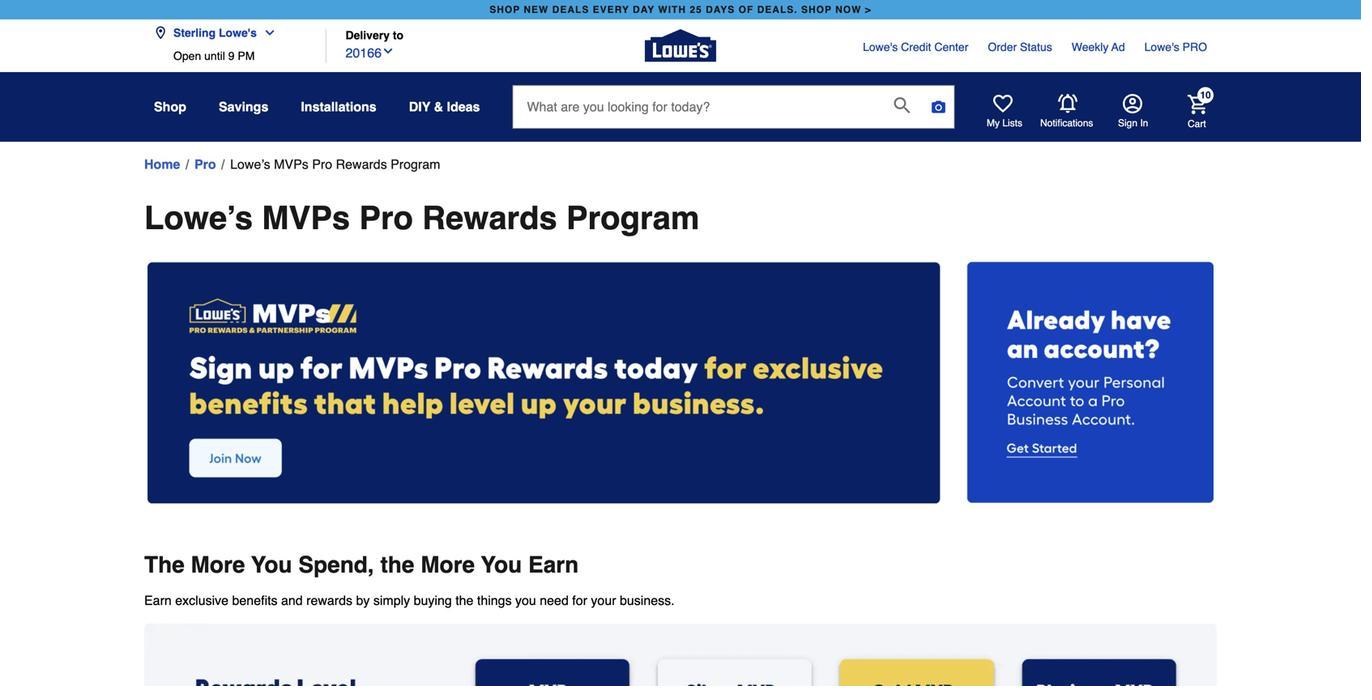 Task type: describe. For each thing, give the bounding box(es) containing it.
deals
[[553, 4, 590, 15]]

shop new deals every day with 25 days of deals. shop now > link
[[487, 0, 875, 19]]

1 horizontal spatial pro
[[312, 157, 332, 172]]

lowe's inside lowe's mvps pro rewards program link
[[230, 157, 270, 172]]

installations
[[301, 99, 377, 114]]

shop new deals every day with 25 days of deals. shop now >
[[490, 4, 872, 15]]

sterling lowe's
[[173, 26, 257, 39]]

rewards
[[307, 594, 353, 609]]

with
[[659, 4, 687, 15]]

home
[[144, 157, 180, 172]]

1 you from the left
[[251, 553, 292, 579]]

search image
[[895, 97, 911, 114]]

diy & ideas button
[[409, 92, 480, 122]]

chevron down image inside sterling lowe's button
[[257, 26, 276, 39]]

my lists
[[987, 118, 1023, 129]]

business.
[[620, 594, 675, 609]]

for
[[573, 594, 588, 609]]

lowe's home improvement lists image
[[994, 94, 1013, 113]]

pro link
[[195, 155, 216, 174]]

program inside lowe's mvps pro rewards program link
[[391, 157, 441, 172]]

shop
[[154, 99, 186, 114]]

spend,
[[299, 553, 374, 579]]

diy
[[409, 99, 431, 114]]

weekly
[[1072, 41, 1109, 54]]

things
[[477, 594, 512, 609]]

1 vertical spatial mvps
[[262, 199, 350, 237]]

sterling lowe's button
[[154, 17, 283, 49]]

by
[[356, 594, 370, 609]]

2 shop from the left
[[802, 4, 832, 15]]

center
[[935, 41, 969, 54]]

1 shop from the left
[[490, 4, 521, 15]]

open until 9 pm
[[173, 49, 255, 62]]

until
[[204, 49, 225, 62]]

you
[[516, 594, 537, 609]]

days
[[706, 4, 736, 15]]

credit
[[902, 41, 932, 54]]

0 horizontal spatial the
[[381, 553, 415, 579]]

0 horizontal spatial pro
[[195, 157, 216, 172]]

order
[[989, 41, 1018, 54]]

weekly ad link
[[1072, 39, 1126, 55]]

now
[[836, 4, 862, 15]]

open
[[173, 49, 201, 62]]

already have an account? convert your personal account to a pro business account. image
[[967, 262, 1214, 503]]

buying
[[414, 594, 452, 609]]

lowe's inside button
[[219, 26, 257, 39]]

sign
[[1119, 118, 1138, 129]]

weekly ad
[[1072, 41, 1126, 54]]

home link
[[144, 155, 180, 174]]

delivery
[[346, 29, 390, 42]]

shop button
[[154, 92, 186, 122]]

1 more from the left
[[191, 553, 245, 579]]

location image
[[154, 26, 167, 39]]

simply
[[374, 594, 410, 609]]

20166 button
[[346, 42, 395, 63]]

2 horizontal spatial pro
[[359, 199, 413, 237]]

savings button
[[219, 92, 269, 122]]

diy & ideas
[[409, 99, 480, 114]]

earn exclusive benefits and rewards by simply buying the things you need for your business.
[[144, 594, 675, 609]]

lists
[[1003, 118, 1023, 129]]

pm
[[238, 49, 255, 62]]

25
[[690, 4, 703, 15]]

deals.
[[758, 4, 798, 15]]

sign in
[[1119, 118, 1149, 129]]

status
[[1021, 41, 1053, 54]]

lowe's for lowe's credit center
[[863, 41, 898, 54]]



Task type: vqa. For each thing, say whether or not it's contained in the screenshot.
Sterling Lowe's BUTTON
yes



Task type: locate. For each thing, give the bounding box(es) containing it.
0 vertical spatial chevron down image
[[257, 26, 276, 39]]

shop left new
[[490, 4, 521, 15]]

the more you spend, the more you earn
[[144, 553, 579, 579]]

the
[[144, 553, 185, 579]]

sterling
[[173, 26, 216, 39]]

my
[[987, 118, 1000, 129]]

0 horizontal spatial lowe's
[[219, 26, 257, 39]]

pro
[[1183, 41, 1208, 54]]

1 vertical spatial rewards
[[422, 199, 558, 237]]

1 horizontal spatial rewards
[[422, 199, 558, 237]]

savings
[[219, 99, 269, 114]]

mvps
[[274, 157, 309, 172], [262, 199, 350, 237]]

the up simply
[[381, 553, 415, 579]]

0 vertical spatial rewards
[[336, 157, 387, 172]]

1 horizontal spatial program
[[567, 199, 700, 237]]

my lists link
[[987, 94, 1023, 130]]

and
[[281, 594, 303, 609]]

0 horizontal spatial program
[[391, 157, 441, 172]]

order status link
[[989, 39, 1053, 55]]

lowe's home improvement notification center image
[[1059, 94, 1078, 114]]

more up exclusive
[[191, 553, 245, 579]]

earn down the
[[144, 594, 172, 609]]

delivery to
[[346, 29, 404, 42]]

order status
[[989, 41, 1053, 54]]

notifications
[[1041, 118, 1094, 129]]

you up things
[[481, 553, 522, 579]]

1 vertical spatial the
[[456, 594, 474, 609]]

day
[[633, 4, 655, 15]]

lowe's
[[230, 157, 270, 172], [144, 199, 253, 237]]

pro down lowe's mvps pro rewards program link
[[359, 199, 413, 237]]

lowe's up 9
[[219, 26, 257, 39]]

0 horizontal spatial you
[[251, 553, 292, 579]]

sign in button
[[1119, 94, 1149, 130]]

1 horizontal spatial earn
[[529, 553, 579, 579]]

1 horizontal spatial more
[[421, 553, 475, 579]]

program
[[391, 157, 441, 172], [567, 199, 700, 237]]

lowe's pro link
[[1145, 39, 1208, 55]]

mvps down lowe's mvps pro rewards program link
[[262, 199, 350, 237]]

of
[[739, 4, 754, 15]]

you up benefits
[[251, 553, 292, 579]]

lowe's credit center
[[863, 41, 969, 54]]

you
[[251, 553, 292, 579], [481, 553, 522, 579]]

a chart with yearly benefits for m v p's tiers. image
[[144, 624, 1218, 687]]

9
[[228, 49, 235, 62]]

lowe's left pro
[[1145, 41, 1180, 54]]

1 vertical spatial program
[[567, 199, 700, 237]]

0 vertical spatial mvps
[[274, 157, 309, 172]]

earn up need
[[529, 553, 579, 579]]

lowe's inside "link"
[[1145, 41, 1180, 54]]

0 vertical spatial lowe's mvps pro rewards program
[[230, 157, 441, 172]]

the left things
[[456, 594, 474, 609]]

installations button
[[301, 92, 377, 122]]

benefits
[[232, 594, 278, 609]]

lowe's home improvement logo image
[[645, 10, 717, 81]]

0 vertical spatial earn
[[529, 553, 579, 579]]

1 horizontal spatial lowe's
[[863, 41, 898, 54]]

chevron down image inside 20166 button
[[382, 45, 395, 58]]

pro
[[195, 157, 216, 172], [312, 157, 332, 172], [359, 199, 413, 237]]

1 vertical spatial chevron down image
[[382, 45, 395, 58]]

1 vertical spatial lowe's
[[144, 199, 253, 237]]

lowe's right 'pro' "link"
[[230, 157, 270, 172]]

ad
[[1112, 41, 1126, 54]]

0 vertical spatial program
[[391, 157, 441, 172]]

every
[[593, 4, 630, 15]]

new
[[524, 4, 549, 15]]

more up the "buying" at the bottom left of the page
[[421, 553, 475, 579]]

2 more from the left
[[421, 553, 475, 579]]

pro down installations button
[[312, 157, 332, 172]]

1 horizontal spatial chevron down image
[[382, 45, 395, 58]]

Search Query text field
[[514, 86, 882, 128]]

lowe's down 'pro' "link"
[[144, 199, 253, 237]]

&
[[434, 99, 444, 114]]

sign up for m v p's pro rewards today for exclusive benefits that help level up your business. image
[[148, 262, 941, 504]]

the
[[381, 553, 415, 579], [456, 594, 474, 609]]

1 vertical spatial earn
[[144, 594, 172, 609]]

None search field
[[513, 85, 955, 144]]

0 vertical spatial the
[[381, 553, 415, 579]]

lowe's home improvement cart image
[[1188, 95, 1208, 114]]

lowe's
[[219, 26, 257, 39], [863, 41, 898, 54], [1145, 41, 1180, 54]]

lowe's mvps pro rewards program link
[[230, 155, 441, 174]]

your
[[591, 594, 617, 609]]

0 horizontal spatial earn
[[144, 594, 172, 609]]

shop
[[490, 4, 521, 15], [802, 4, 832, 15]]

1 horizontal spatial the
[[456, 594, 474, 609]]

to
[[393, 29, 404, 42]]

in
[[1141, 118, 1149, 129]]

exclusive
[[175, 594, 229, 609]]

0 horizontal spatial chevron down image
[[257, 26, 276, 39]]

earn
[[529, 553, 579, 579], [144, 594, 172, 609]]

0 horizontal spatial more
[[191, 553, 245, 579]]

0 vertical spatial lowe's
[[230, 157, 270, 172]]

10
[[1201, 90, 1212, 101]]

>
[[866, 4, 872, 15]]

need
[[540, 594, 569, 609]]

1 vertical spatial lowe's mvps pro rewards program
[[144, 199, 700, 237]]

2 horizontal spatial lowe's
[[1145, 41, 1180, 54]]

2 you from the left
[[481, 553, 522, 579]]

lowe's for lowe's pro
[[1145, 41, 1180, 54]]

rewards
[[336, 157, 387, 172], [422, 199, 558, 237]]

lowe's mvps pro rewards program
[[230, 157, 441, 172], [144, 199, 700, 237]]

lowe's home improvement account image
[[1124, 94, 1143, 113]]

ideas
[[447, 99, 480, 114]]

chevron down image
[[257, 26, 276, 39], [382, 45, 395, 58]]

20166
[[346, 45, 382, 60]]

1 horizontal spatial you
[[481, 553, 522, 579]]

0 horizontal spatial rewards
[[336, 157, 387, 172]]

0 horizontal spatial shop
[[490, 4, 521, 15]]

camera image
[[931, 99, 947, 115]]

mvps down installations button
[[274, 157, 309, 172]]

cart
[[1188, 118, 1207, 130]]

1 horizontal spatial shop
[[802, 4, 832, 15]]

lowe's pro
[[1145, 41, 1208, 54]]

more
[[191, 553, 245, 579], [421, 553, 475, 579]]

pro right home
[[195, 157, 216, 172]]

lowe's credit center link
[[863, 39, 969, 55]]

lowe's left credit
[[863, 41, 898, 54]]

shop left "now"
[[802, 4, 832, 15]]



